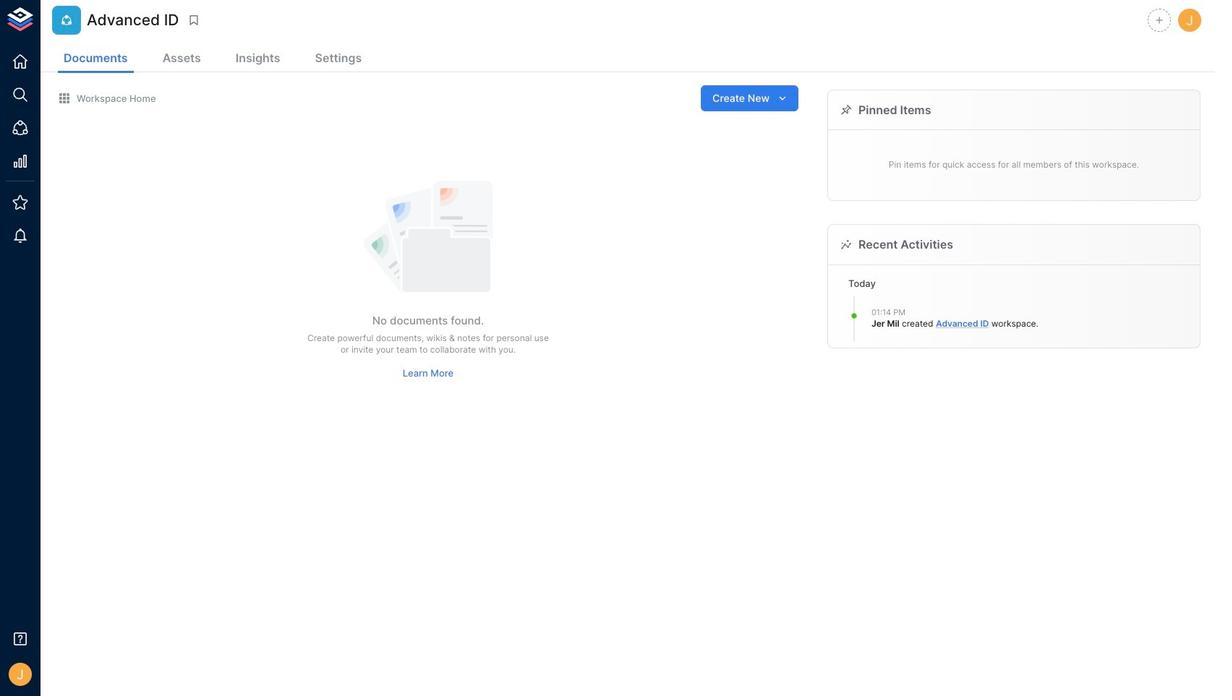 Task type: vqa. For each thing, say whether or not it's contained in the screenshot.
help image
no



Task type: locate. For each thing, give the bounding box(es) containing it.
bookmark image
[[187, 14, 200, 27]]



